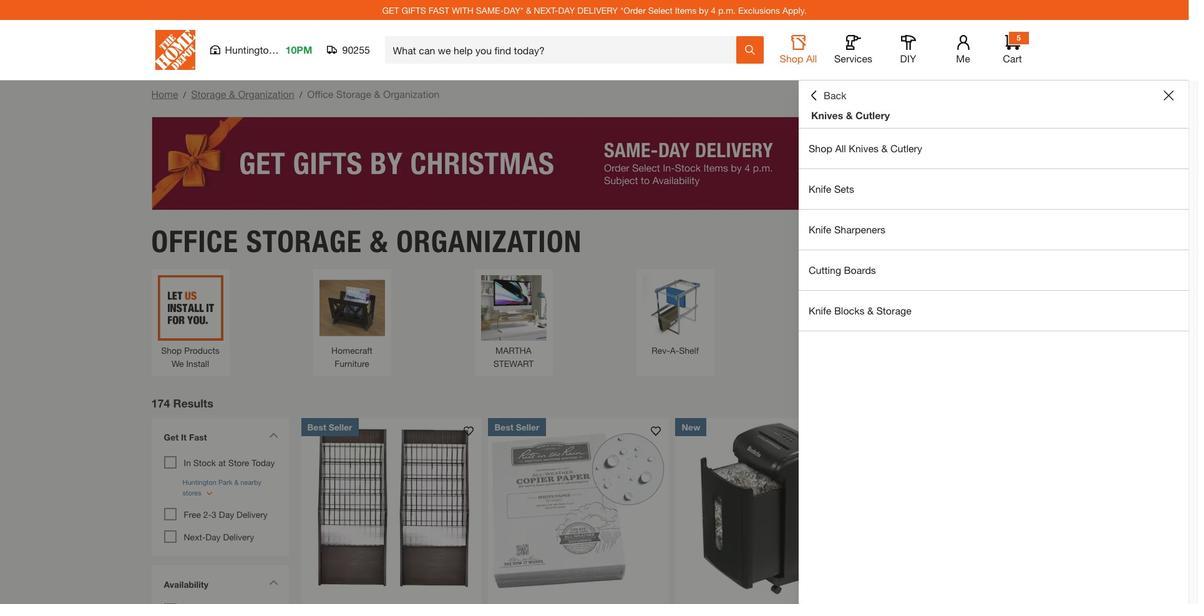 Task type: vqa. For each thing, say whether or not it's contained in the screenshot.
All within the MENU
yes



Task type: locate. For each thing, give the bounding box(es) containing it.
1 horizontal spatial cutlery
[[891, 142, 922, 154]]

/ right home link
[[183, 89, 186, 100]]

back
[[824, 89, 847, 101]]

1 horizontal spatial /
[[299, 89, 302, 100]]

knife left sets
[[809, 183, 832, 195]]

best
[[307, 422, 326, 432], [495, 422, 514, 432]]

0 vertical spatial office
[[307, 88, 334, 100]]

cutting
[[809, 264, 841, 276]]

2 best seller from the left
[[495, 422, 540, 432]]

get gifts fast with same-day* & next-day delivery *order select items by 4 p.m. exclusions apply.
[[382, 5, 807, 15]]

rev-
[[652, 345, 670, 355]]

delivery right 3
[[237, 509, 268, 520]]

shop for shop all
[[780, 52, 804, 64]]

cutlery
[[856, 109, 890, 121], [891, 142, 922, 154]]

huntington
[[225, 44, 274, 56]]

shop down apply.
[[780, 52, 804, 64]]

office
[[307, 88, 334, 100], [151, 223, 238, 259]]

1 / from the left
[[183, 89, 186, 100]]

1 horizontal spatial all
[[835, 142, 846, 154]]

1 vertical spatial day
[[205, 531, 221, 542]]

knife left sharpeners
[[809, 223, 832, 235]]

sponsored banner image
[[151, 117, 1038, 210]]

day right 3
[[219, 509, 234, 520]]

exclusions
[[738, 5, 780, 15]]

1 vertical spatial knives
[[849, 142, 879, 154]]

0 vertical spatial knife
[[809, 183, 832, 195]]

1 horizontal spatial knives
[[849, 142, 879, 154]]

seller
[[329, 422, 352, 432], [516, 422, 540, 432]]

in stock at store today
[[184, 457, 275, 468]]

1 best seller from the left
[[307, 422, 352, 432]]

0 horizontal spatial /
[[183, 89, 186, 100]]

1 horizontal spatial best
[[495, 422, 514, 432]]

knife sets link
[[799, 169, 1189, 209]]

next-
[[534, 5, 558, 15]]

home
[[151, 88, 178, 100]]

best for wooden free standing 6-tier display literature brochure magazine rack in black (2-pack) image
[[307, 422, 326, 432]]

diy
[[900, 52, 916, 64]]

knife sharpeners link
[[799, 210, 1189, 250]]

services
[[834, 52, 873, 64]]

0 horizontal spatial best seller
[[307, 422, 352, 432]]

knives down knives & cutlery
[[849, 142, 879, 154]]

1 horizontal spatial office
[[307, 88, 334, 100]]

menu
[[799, 129, 1189, 331]]

shop inside shop products we install
[[161, 345, 182, 355]]

0 horizontal spatial shop
[[161, 345, 182, 355]]

me
[[956, 52, 970, 64]]

1 horizontal spatial seller
[[516, 422, 540, 432]]

0 horizontal spatial knives
[[811, 109, 843, 121]]

drawer close image
[[1164, 90, 1174, 100]]

2 best from the left
[[495, 422, 514, 432]]

shop up we
[[161, 345, 182, 355]]

furniture
[[335, 358, 369, 369]]

shop for shop products we install
[[161, 345, 182, 355]]

&
[[526, 5, 532, 15], [229, 88, 235, 100], [374, 88, 381, 100], [846, 109, 853, 121], [882, 142, 888, 154], [370, 223, 388, 259], [867, 305, 874, 316]]

1 vertical spatial knife
[[809, 223, 832, 235]]

174 results
[[151, 396, 213, 410]]

all inside menu
[[835, 142, 846, 154]]

get
[[382, 5, 399, 15]]

delivery
[[578, 5, 618, 15]]

1 best from the left
[[307, 422, 326, 432]]

delivery down "free 2-3 day delivery"
[[223, 531, 254, 542]]

diy button
[[888, 35, 928, 65]]

knife
[[809, 183, 832, 195], [809, 223, 832, 235], [809, 305, 832, 316]]

we
[[172, 358, 184, 369]]

2 seller from the left
[[516, 422, 540, 432]]

0 horizontal spatial best
[[307, 422, 326, 432]]

get it fast link
[[158, 424, 282, 453]]

free 2-3 day delivery
[[184, 509, 268, 520]]

homecraft furniture image
[[319, 275, 385, 340]]

0 vertical spatial delivery
[[237, 509, 268, 520]]

all
[[806, 52, 817, 64], [835, 142, 846, 154]]

in stock at store today link
[[184, 457, 275, 468]]

knife left blocks
[[809, 305, 832, 316]]

4
[[711, 5, 716, 15]]

rev-a-shelf link
[[643, 275, 708, 357]]

knives down back button at the right of page
[[811, 109, 843, 121]]

0 horizontal spatial all
[[806, 52, 817, 64]]

day down 3
[[205, 531, 221, 542]]

martha stewart link
[[481, 275, 546, 370]]

/ down 10pm at top
[[299, 89, 302, 100]]

What can we help you find today? search field
[[393, 37, 736, 63]]

/
[[183, 89, 186, 100], [299, 89, 302, 100]]

0 horizontal spatial seller
[[329, 422, 352, 432]]

martha
[[496, 345, 532, 355]]

0 vertical spatial day
[[219, 509, 234, 520]]

2 vertical spatial knife
[[809, 305, 832, 316]]

office supplies image
[[966, 275, 1031, 340]]

1 vertical spatial shop
[[809, 142, 833, 154]]

organization
[[238, 88, 294, 100], [383, 88, 440, 100], [396, 223, 582, 259]]

availability
[[164, 579, 208, 589]]

0 vertical spatial shop
[[780, 52, 804, 64]]

at
[[218, 457, 226, 468]]

gifts
[[402, 5, 426, 15]]

products
[[184, 345, 220, 355]]

a-
[[670, 345, 679, 355]]

3 knife from the top
[[809, 305, 832, 316]]

rev a shelf image
[[643, 275, 708, 340]]

2 knife from the top
[[809, 223, 832, 235]]

sets
[[834, 183, 854, 195]]

1 seller from the left
[[329, 422, 352, 432]]

get
[[164, 432, 179, 442]]

shop all knives & cutlery
[[809, 142, 922, 154]]

delivery
[[237, 509, 268, 520], [223, 531, 254, 542]]

1 horizontal spatial best seller
[[495, 422, 540, 432]]

30 l/7.9 gal. paper shredder cross cut document shredder for credit card/cd/junk mail shredder for office home image
[[676, 418, 857, 599]]

all up back button at the right of page
[[806, 52, 817, 64]]

shop inside button
[[780, 52, 804, 64]]

0 horizontal spatial office
[[151, 223, 238, 259]]

cart 5
[[1003, 33, 1022, 64]]

0 vertical spatial all
[[806, 52, 817, 64]]

1 vertical spatial cutlery
[[891, 142, 922, 154]]

shop all
[[780, 52, 817, 64]]

apply.
[[783, 5, 807, 15]]

shop up knife sets at the top of the page
[[809, 142, 833, 154]]

all inside button
[[806, 52, 817, 64]]

seller for wooden free standing 6-tier display literature brochure magazine rack in black (2-pack) image
[[329, 422, 352, 432]]

wooden free standing 6-tier display literature brochure magazine rack in black (2-pack) image
[[301, 418, 482, 599]]

cart
[[1003, 52, 1022, 64]]

2 horizontal spatial shop
[[809, 142, 833, 154]]

storage & organization link
[[191, 88, 294, 100]]

1 knife from the top
[[809, 183, 832, 195]]

storage inside "link"
[[877, 305, 912, 316]]

storage
[[191, 88, 226, 100], [336, 88, 371, 100], [246, 223, 362, 259], [877, 305, 912, 316]]

2 vertical spatial shop
[[161, 345, 182, 355]]

knife sets
[[809, 183, 854, 195]]

1 vertical spatial all
[[835, 142, 846, 154]]

knives
[[811, 109, 843, 121], [849, 142, 879, 154]]

day
[[219, 509, 234, 520], [205, 531, 221, 542]]

3
[[212, 509, 217, 520]]

0 vertical spatial cutlery
[[856, 109, 890, 121]]

1 horizontal spatial shop
[[780, 52, 804, 64]]

by
[[699, 5, 709, 15]]

fast
[[429, 5, 450, 15]]

all down knives & cutlery
[[835, 142, 846, 154]]



Task type: describe. For each thing, give the bounding box(es) containing it.
shop products we install image
[[158, 275, 223, 340]]

2 / from the left
[[299, 89, 302, 100]]

knife for knife blocks & storage
[[809, 305, 832, 316]]

office storage & organization
[[151, 223, 582, 259]]

all for shop all
[[806, 52, 817, 64]]

seller for all-weather 8-1/2 in. x 11 in. 20 lbs. bulk copier paper, white (500-sheet pack) image
[[516, 422, 540, 432]]

results
[[173, 396, 213, 410]]

cutting boards
[[809, 264, 876, 276]]

174
[[151, 396, 170, 410]]

with
[[452, 5, 474, 15]]

today
[[252, 457, 275, 468]]

best seller for wooden free standing 6-tier display literature brochure magazine rack in black (2-pack) image
[[307, 422, 352, 432]]

wall mounted image
[[804, 275, 870, 340]]

boards
[[844, 264, 876, 276]]

next-
[[184, 531, 205, 542]]

next-day delivery
[[184, 531, 254, 542]]

90255
[[342, 44, 370, 56]]

homecraft
[[331, 345, 373, 355]]

& inside "link"
[[867, 305, 874, 316]]

it
[[181, 432, 187, 442]]

1 vertical spatial office
[[151, 223, 238, 259]]

10pm
[[286, 44, 312, 56]]

install
[[186, 358, 209, 369]]

in
[[184, 457, 191, 468]]

shop all knives & cutlery link
[[799, 129, 1189, 169]]

shelf
[[679, 345, 699, 355]]

90255 button
[[327, 44, 370, 56]]

homecraft furniture
[[331, 345, 373, 369]]

homecraft furniture link
[[319, 275, 385, 370]]

sharpeners
[[834, 223, 886, 235]]

knife for knife sets
[[809, 183, 832, 195]]

get it fast
[[164, 432, 207, 442]]

knife blocks & storage
[[809, 305, 912, 316]]

availability link
[[158, 571, 282, 600]]

feedback link image
[[1181, 211, 1198, 278]]

menu containing shop all knives & cutlery
[[799, 129, 1189, 331]]

fast
[[189, 432, 207, 442]]

day*
[[504, 5, 524, 15]]

same-
[[476, 5, 504, 15]]

knife blocks & storage link
[[799, 291, 1189, 331]]

new
[[682, 422, 700, 432]]

p.m.
[[718, 5, 736, 15]]

0 vertical spatial knives
[[811, 109, 843, 121]]

all-weather 8-1/2 in. x 11 in. 20 lbs. bulk copier paper, white (500-sheet pack) image
[[488, 418, 669, 599]]

me button
[[943, 35, 983, 65]]

stock
[[193, 457, 216, 468]]

free 2-3 day delivery link
[[184, 509, 268, 520]]

the home depot logo image
[[155, 30, 195, 70]]

huntington park
[[225, 44, 298, 56]]

*order
[[621, 5, 646, 15]]

services button
[[834, 35, 873, 65]]

select
[[648, 5, 673, 15]]

best seller for all-weather 8-1/2 in. x 11 in. 20 lbs. bulk copier paper, white (500-sheet pack) image
[[495, 422, 540, 432]]

martha stewart
[[493, 345, 534, 369]]

all for shop all knives & cutlery
[[835, 142, 846, 154]]

rev-a-shelf
[[652, 345, 699, 355]]

items
[[675, 5, 697, 15]]

knives & cutlery
[[811, 109, 890, 121]]

home / storage & organization / office storage & organization
[[151, 88, 440, 100]]

next-day delivery link
[[184, 531, 254, 542]]

shop for shop all knives & cutlery
[[809, 142, 833, 154]]

stewart
[[493, 358, 534, 369]]

park
[[277, 44, 298, 56]]

knife for knife sharpeners
[[809, 223, 832, 235]]

store
[[228, 457, 249, 468]]

knife sharpeners
[[809, 223, 886, 235]]

shop products we install link
[[158, 275, 223, 370]]

1 vertical spatial delivery
[[223, 531, 254, 542]]

shop all button
[[779, 35, 819, 65]]

best for all-weather 8-1/2 in. x 11 in. 20 lbs. bulk copier paper, white (500-sheet pack) image
[[495, 422, 514, 432]]

back button
[[809, 89, 847, 102]]

cutting boards link
[[799, 250, 1189, 290]]

2-
[[203, 509, 212, 520]]

0 horizontal spatial cutlery
[[856, 109, 890, 121]]

day
[[558, 5, 575, 15]]

5
[[1017, 33, 1021, 42]]

home link
[[151, 88, 178, 100]]

free
[[184, 509, 201, 520]]

blocks
[[834, 305, 865, 316]]

shop products we install
[[161, 345, 220, 369]]

martha stewart image
[[481, 275, 546, 340]]



